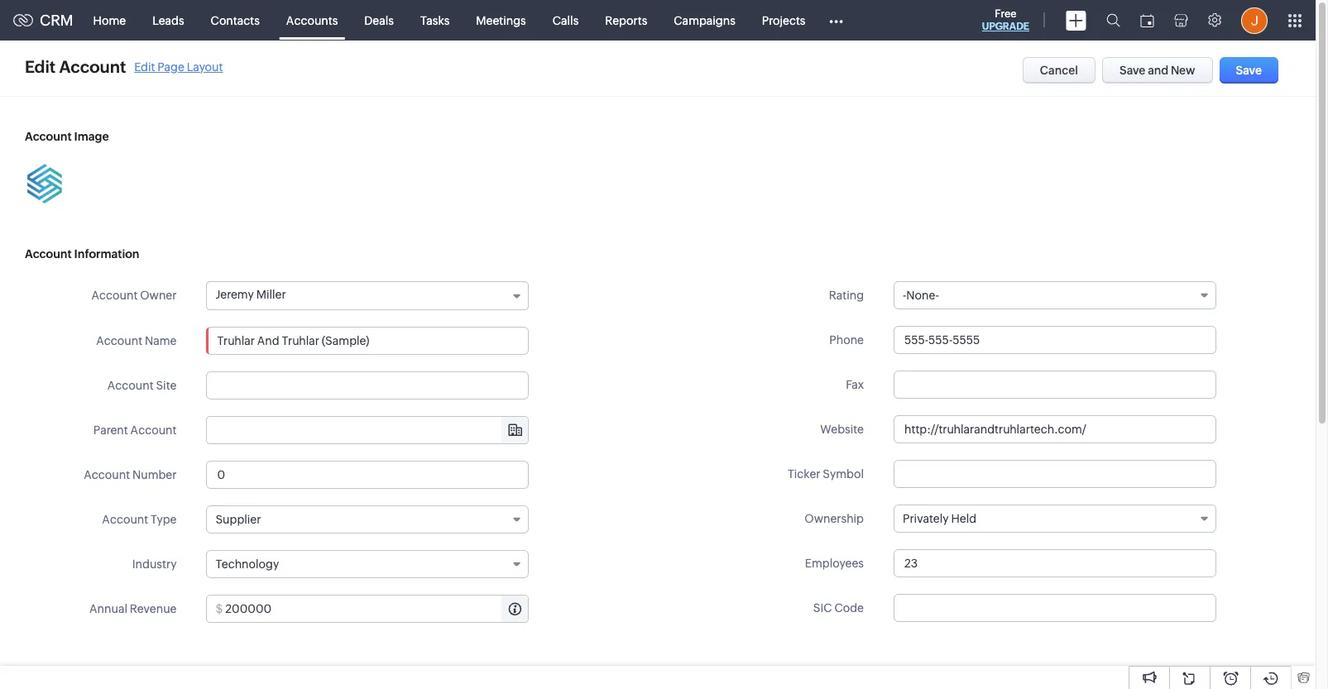 Task type: locate. For each thing, give the bounding box(es) containing it.
leads link
[[139, 0, 197, 40]]

edit down crm link
[[25, 57, 56, 76]]

edit
[[25, 57, 56, 76], [134, 60, 155, 73]]

industry
[[132, 558, 177, 571]]

held
[[951, 512, 977, 526]]

meetings
[[476, 14, 526, 27]]

1 save from the left
[[1120, 64, 1146, 77]]

cancel
[[1040, 64, 1078, 77]]

parent account
[[93, 424, 177, 437]]

account left 'site'
[[107, 379, 154, 392]]

and
[[1148, 64, 1169, 77]]

save and new button
[[1102, 57, 1213, 84]]

accounts
[[286, 14, 338, 27]]

search element
[[1097, 0, 1131, 41]]

save inside save button
[[1236, 64, 1262, 77]]

save left "and"
[[1120, 64, 1146, 77]]

account left image
[[25, 130, 72, 143]]

account left name
[[96, 334, 142, 348]]

None text field
[[206, 327, 529, 355], [894, 371, 1217, 399], [206, 372, 529, 400], [206, 461, 529, 489], [894, 594, 1217, 622], [225, 596, 528, 622], [206, 327, 529, 355], [894, 371, 1217, 399], [206, 372, 529, 400], [206, 461, 529, 489], [894, 594, 1217, 622], [225, 596, 528, 622]]

projects
[[762, 14, 806, 27]]

revenue
[[130, 603, 177, 616]]

account information
[[25, 247, 139, 261]]

-
[[903, 289, 907, 302]]

name
[[145, 334, 177, 348]]

account for account name
[[96, 334, 142, 348]]

account type
[[102, 513, 177, 526]]

0 horizontal spatial edit
[[25, 57, 56, 76]]

projects link
[[749, 0, 819, 40]]

jeremy miller
[[216, 288, 286, 301]]

account left information
[[25, 247, 72, 261]]

parent
[[93, 424, 128, 437]]

0 horizontal spatial save
[[1120, 64, 1146, 77]]

save button
[[1220, 57, 1279, 84]]

tasks
[[420, 14, 450, 27]]

jeremy
[[216, 288, 254, 301]]

campaigns link
[[661, 0, 749, 40]]

1 horizontal spatial save
[[1236, 64, 1262, 77]]

account right parent
[[130, 424, 177, 437]]

None text field
[[894, 326, 1217, 354], [894, 415, 1217, 444], [207, 417, 528, 444], [894, 460, 1217, 488], [894, 550, 1217, 578], [894, 326, 1217, 354], [894, 415, 1217, 444], [207, 417, 528, 444], [894, 460, 1217, 488], [894, 550, 1217, 578]]

save and new
[[1120, 64, 1196, 77]]

account left type at the bottom
[[102, 513, 148, 526]]

2 save from the left
[[1236, 64, 1262, 77]]

account image
[[25, 130, 109, 143]]

crm link
[[13, 12, 73, 29]]

1 horizontal spatial edit
[[134, 60, 155, 73]]

account site
[[107, 379, 177, 392]]

edit left page
[[134, 60, 155, 73]]

home link
[[80, 0, 139, 40]]

new
[[1171, 64, 1196, 77]]

symbol
[[823, 468, 864, 481]]

account number
[[84, 468, 177, 482]]

account down parent
[[84, 468, 130, 482]]

ticker
[[788, 468, 821, 481]]

save
[[1120, 64, 1146, 77], [1236, 64, 1262, 77]]

save inside save and new button
[[1120, 64, 1146, 77]]

save down profile element at right
[[1236, 64, 1262, 77]]

site
[[156, 379, 177, 392]]

$
[[216, 603, 223, 616]]

crm
[[40, 12, 73, 29]]

meetings link
[[463, 0, 539, 40]]

account for account number
[[84, 468, 130, 482]]

annual revenue
[[89, 603, 177, 616]]

account
[[59, 57, 126, 76], [25, 130, 72, 143], [25, 247, 72, 261], [91, 289, 138, 302], [96, 334, 142, 348], [107, 379, 154, 392], [130, 424, 177, 437], [84, 468, 130, 482], [102, 513, 148, 526]]

account owner
[[91, 289, 177, 302]]

calls link
[[539, 0, 592, 40]]

None field
[[207, 417, 528, 444]]

miller
[[256, 288, 286, 301]]

sic
[[813, 602, 832, 615]]

free upgrade
[[982, 7, 1030, 32]]

account down information
[[91, 289, 138, 302]]

deals
[[364, 14, 394, 27]]

calls
[[553, 14, 579, 27]]

edit page layout link
[[134, 60, 223, 73]]



Task type: vqa. For each thing, say whether or not it's contained in the screenshot.
the
no



Task type: describe. For each thing, give the bounding box(es) containing it.
website
[[820, 423, 864, 436]]

none-
[[907, 289, 939, 302]]

information
[[74, 247, 139, 261]]

phone
[[830, 334, 864, 347]]

Privately Held field
[[894, 505, 1217, 533]]

edit account edit page layout
[[25, 57, 223, 76]]

number
[[132, 468, 177, 482]]

image
[[74, 130, 109, 143]]

Technology field
[[206, 550, 529, 579]]

privately held
[[903, 512, 977, 526]]

home
[[93, 14, 126, 27]]

layout
[[187, 60, 223, 73]]

employees
[[805, 557, 864, 570]]

create menu element
[[1056, 0, 1097, 40]]

calendar image
[[1140, 14, 1155, 27]]

Other Modules field
[[819, 7, 854, 34]]

cancel button
[[1023, 57, 1096, 84]]

campaigns
[[674, 14, 736, 27]]

save for save
[[1236, 64, 1262, 77]]

contacts
[[211, 14, 260, 27]]

fax
[[846, 378, 864, 391]]

supplier
[[216, 513, 261, 526]]

account for account site
[[107, 379, 154, 392]]

account name
[[96, 334, 177, 348]]

upgrade
[[982, 21, 1030, 32]]

save for save and new
[[1120, 64, 1146, 77]]

code
[[835, 602, 864, 615]]

free
[[995, 7, 1017, 20]]

deals link
[[351, 0, 407, 40]]

account for account type
[[102, 513, 148, 526]]

contacts link
[[197, 0, 273, 40]]

profile element
[[1231, 0, 1278, 40]]

leads
[[152, 14, 184, 27]]

edit inside edit account edit page layout
[[134, 60, 155, 73]]

ownership
[[805, 512, 864, 526]]

reports
[[605, 14, 647, 27]]

create menu image
[[1066, 10, 1087, 30]]

owner
[[140, 289, 177, 302]]

account for account owner
[[91, 289, 138, 302]]

annual
[[89, 603, 127, 616]]

tasks link
[[407, 0, 463, 40]]

reports link
[[592, 0, 661, 40]]

account for account image
[[25, 130, 72, 143]]

image image
[[25, 164, 65, 204]]

page
[[157, 60, 184, 73]]

technology
[[216, 558, 279, 571]]

rating
[[829, 289, 864, 302]]

-None- field
[[894, 281, 1217, 310]]

sic code
[[813, 602, 864, 615]]

privately
[[903, 512, 949, 526]]

type
[[151, 513, 177, 526]]

Supplier field
[[206, 506, 529, 534]]

account down the home in the left top of the page
[[59, 57, 126, 76]]

accounts link
[[273, 0, 351, 40]]

account for account information
[[25, 247, 72, 261]]

search image
[[1107, 13, 1121, 27]]

ticker symbol
[[788, 468, 864, 481]]

profile image
[[1241, 7, 1268, 34]]

-none-
[[903, 289, 939, 302]]



